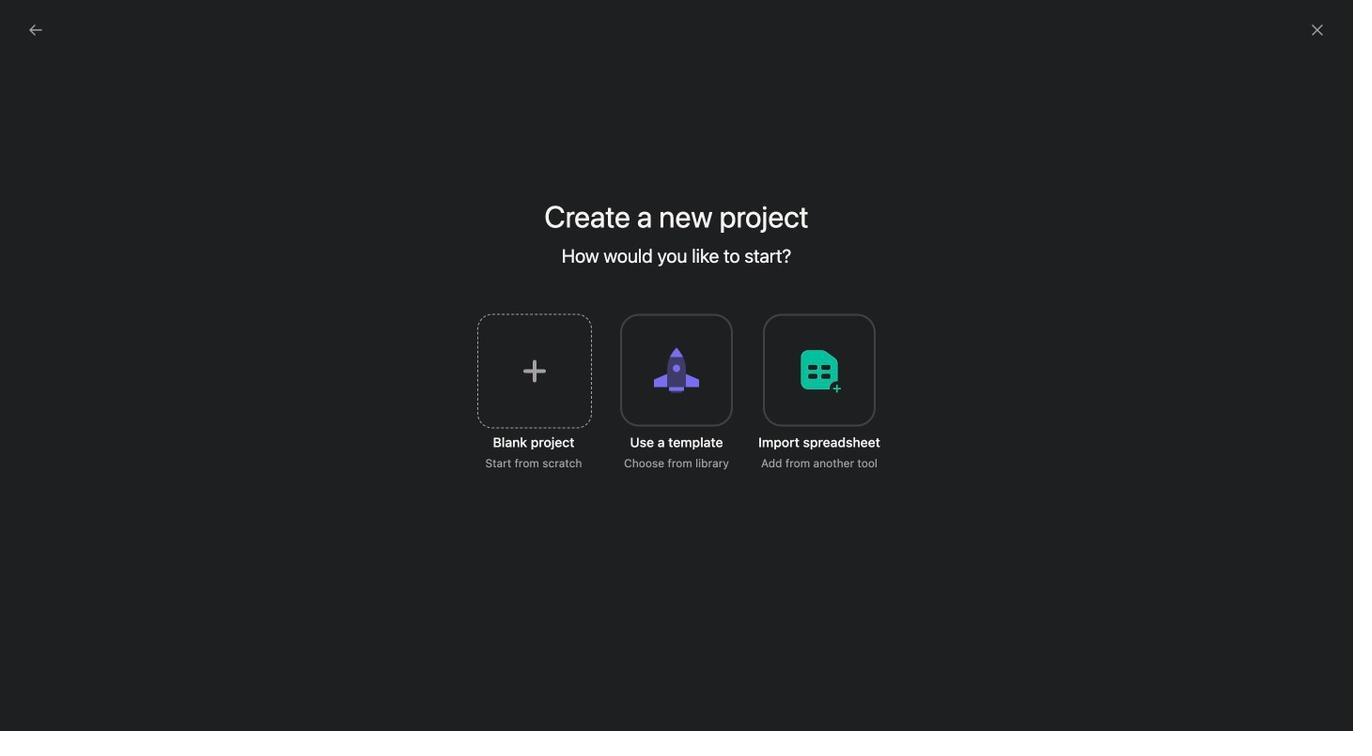 Task type: vqa. For each thing, say whether or not it's contained in the screenshot.
At Mention icon
no



Task type: locate. For each thing, give the bounding box(es) containing it.
1 vertical spatial mark complete checkbox
[[833, 400, 855, 423]]

1 mark complete checkbox from the top
[[833, 306, 855, 329]]

option group
[[656, 69, 1008, 102]]

2 mark complete checkbox from the top
[[833, 400, 855, 423]]

mark complete image
[[833, 306, 855, 329], [833, 400, 855, 423]]

hide sidebar image
[[24, 15, 39, 30]]

add task image
[[746, 259, 761, 274]]

close image
[[1310, 23, 1325, 38]]

0 vertical spatial mark complete image
[[833, 306, 855, 329]]

0 vertical spatial mark complete checkbox
[[833, 306, 855, 329]]

None radio
[[720, 69, 753, 102], [816, 69, 848, 102], [848, 69, 880, 102], [911, 69, 944, 102], [975, 69, 1008, 102], [720, 69, 753, 102], [816, 69, 848, 102], [848, 69, 880, 102], [911, 69, 944, 102], [975, 69, 1008, 102]]

None radio
[[656, 69, 689, 102], [688, 69, 721, 102], [752, 69, 785, 102], [784, 69, 817, 102], [879, 69, 912, 102], [943, 69, 976, 102], [656, 69, 689, 102], [688, 69, 721, 102], [752, 69, 785, 102], [784, 69, 817, 102], [879, 69, 912, 102], [943, 69, 976, 102]]

Mark complete checkbox
[[833, 306, 855, 329], [833, 400, 855, 423]]

1 vertical spatial mark complete image
[[833, 400, 855, 423]]

2 mark complete image from the top
[[833, 400, 855, 423]]



Task type: describe. For each thing, give the bounding box(es) containing it.
go back image
[[28, 23, 43, 38]]

1 mark complete image from the top
[[833, 306, 855, 329]]



